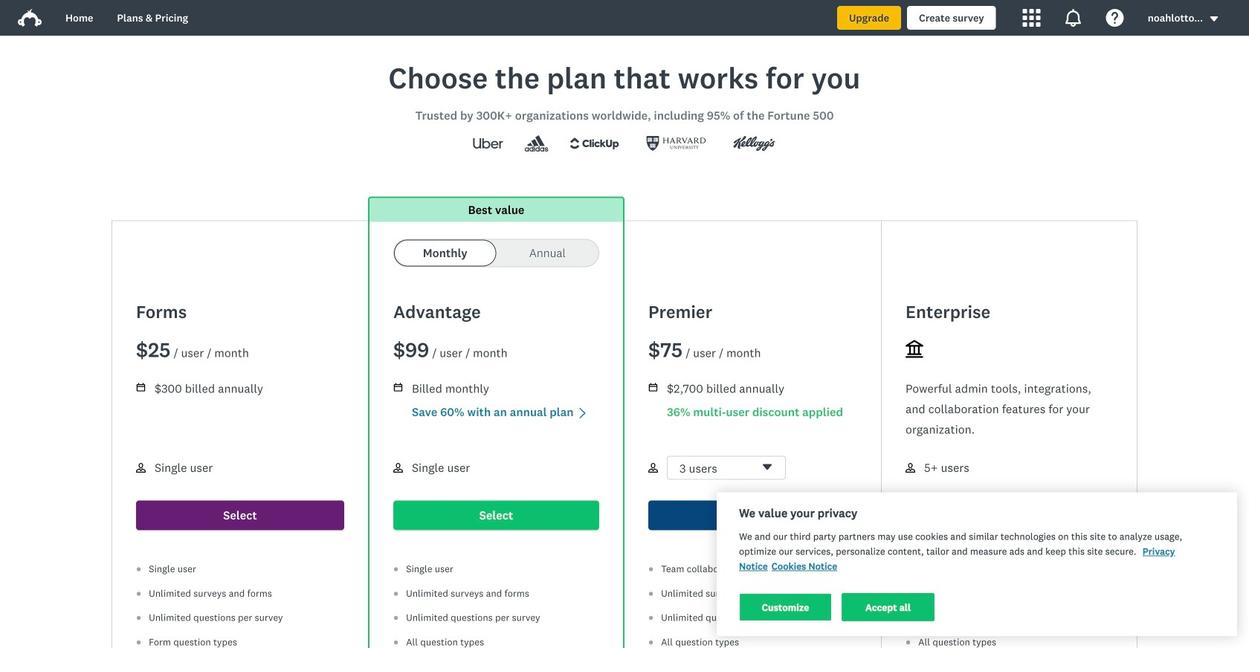 Task type: vqa. For each thing, say whether or not it's contained in the screenshot.
Notification center icon
yes



Task type: describe. For each thing, give the bounding box(es) containing it.
user image
[[649, 463, 658, 473]]

2 user image from the left
[[394, 463, 403, 473]]

building icon image
[[906, 340, 924, 358]]

harvard image
[[633, 132, 720, 155]]

1 user image from the left
[[136, 463, 146, 473]]



Task type: locate. For each thing, give the bounding box(es) containing it.
products icon image
[[1024, 9, 1041, 27], [1024, 9, 1041, 27]]

calendar icon image
[[136, 383, 146, 392], [394, 383, 403, 392], [649, 383, 658, 392], [137, 383, 145, 392], [394, 383, 403, 392], [649, 383, 658, 392]]

kellogg's image
[[720, 132, 790, 155]]

uber image
[[460, 132, 517, 155]]

user image
[[136, 463, 146, 473], [394, 463, 403, 473], [906, 463, 916, 473]]

Select Menu field
[[667, 456, 786, 481]]

clickup image
[[556, 132, 633, 155]]

3 user image from the left
[[906, 463, 916, 473]]

adidas image
[[517, 135, 556, 152]]

right arrow image
[[577, 408, 589, 420]]

0 horizontal spatial user image
[[136, 463, 146, 473]]

brand logo image
[[18, 6, 42, 30], [18, 9, 42, 27]]

1 horizontal spatial user image
[[394, 463, 403, 473]]

1 brand logo image from the top
[[18, 6, 42, 30]]

2 brand logo image from the top
[[18, 9, 42, 27]]

help icon image
[[1107, 9, 1125, 27]]

dropdown arrow icon image
[[1210, 14, 1220, 24], [1211, 16, 1219, 22]]

notification center icon image
[[1065, 9, 1083, 27]]

2 horizontal spatial user image
[[906, 463, 916, 473]]



